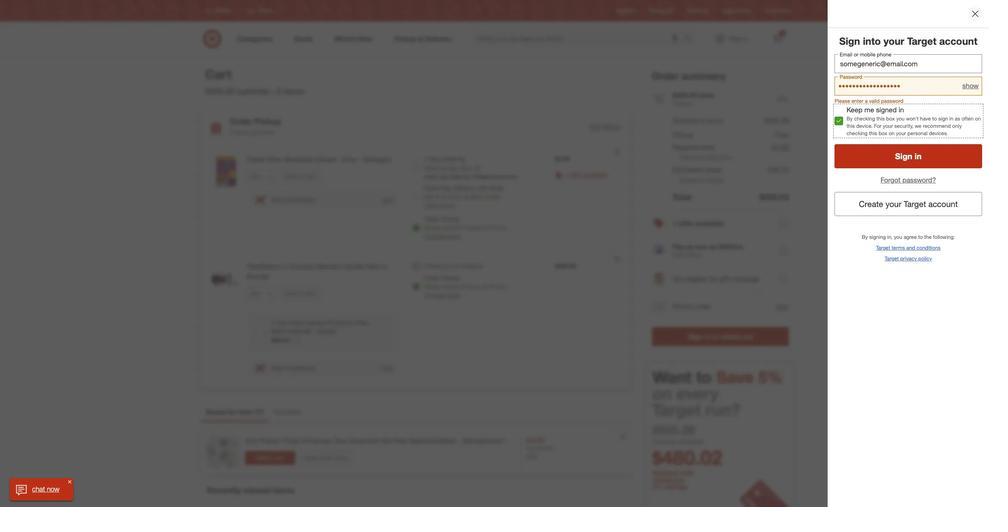 Task type: describe. For each thing, give the bounding box(es) containing it.
in down personal
[[915, 151, 922, 161]]

man
[[368, 262, 381, 271]]

cart item ready to fulfill group containing playstation 5 console marvel's spider-man 2 bundle
[[201, 251, 631, 388]]

estimated for estimated taxes
[[673, 165, 704, 174]]

2 inside playstation 5 console marvel's spider-man 2 bundle
[[383, 262, 387, 271]]

cart
[[205, 66, 232, 82]]

$505.28 for $505.28 current subtotal $480.02
[[653, 422, 695, 438]]

2 vertical spatial this
[[869, 130, 877, 136]]

playstation 5 console marvel&#39;s spider-man 2 bundle image
[[207, 262, 242, 296]]

change store button for 1st the store pickup radio from the bottom
[[424, 291, 460, 300]]

$555.03 total 2 items
[[673, 91, 714, 107]]

to inside button
[[267, 455, 272, 461]]

account inside button
[[928, 199, 958, 209]]

show
[[963, 81, 979, 90]]

0 vertical spatial available
[[584, 171, 607, 178]]

*
[[783, 369, 786, 376]]

$505.28 for $505.28 subtotal
[[205, 86, 234, 96]]

2-
[[424, 155, 430, 162]]

sign for sign in to check out
[[688, 333, 703, 341]]

day
[[441, 184, 452, 192]]

2 vertical spatial available
[[460, 262, 483, 269]]

at inside order pickup 2 items at pinole
[[251, 129, 256, 136]]

1 vertical spatial 1 offer available button
[[652, 210, 789, 237]]

keep
[[847, 105, 863, 114]]

pickup down shipping not available
[[441, 274, 460, 282]]

plan
[[357, 319, 369, 326]]

sign in to check out button
[[652, 327, 789, 346]]

security,
[[894, 123, 913, 129]]

your right for
[[883, 123, 893, 129]]

1 vertical spatial checking
[[847, 130, 868, 136]]

estimated taxes
[[673, 165, 722, 174]]

current
[[653, 438, 676, 446]]

6pm
[[471, 193, 483, 200]]

0 vertical spatial 5%
[[759, 367, 783, 387]]

2 inside "link"
[[781, 31, 784, 36]]

summary
[[682, 70, 726, 82]]

5% savings
[[653, 483, 688, 491]]

when
[[424, 173, 437, 180]]

40ct plastic finial christmas tree ornament set pale teal/gold/slate - wondershop™ list item
[[200, 429, 631, 474]]

not eligible for gift message
[[673, 275, 759, 283]]

saved for later ( 1 )
[[206, 408, 263, 416]]

0 horizontal spatial redcard
[[657, 476, 684, 484]]

me
[[865, 105, 874, 114]]

not
[[450, 262, 458, 269]]

)
[[261, 408, 263, 416]]

target inside button
[[904, 199, 926, 209]]

sign in button
[[835, 144, 982, 168]]

create your target account button
[[835, 192, 982, 216]]

viewed
[[243, 485, 271, 495]]

nov
[[461, 164, 472, 172]]

want to save 5% *
[[653, 367, 786, 387]]

2 right $505.28 subtotal
[[276, 86, 281, 96]]

on inside 'on every target run?'
[[653, 384, 672, 404]]

0 vertical spatial box
[[886, 115, 895, 122]]

1 add a substitute from the top
[[271, 196, 315, 203]]

target terms and conditions
[[876, 244, 941, 251]]

items)
[[707, 117, 724, 125]]

subtotal (2 items)
[[673, 116, 724, 125]]

$1.00
[[772, 143, 789, 151]]

2 inside order pickup 2 items at pinole
[[230, 129, 233, 136]]

1 vertical spatial this
[[847, 123, 855, 129]]

1 store pickup radio from the top
[[412, 223, 421, 232]]

a inside dialog
[[865, 98, 868, 104]]

Service plan checkbox
[[256, 328, 264, 337]]

1 vertical spatial pinole
[[489, 224, 506, 231]]

it inside 2-day shipping get it by sat, nov 18 when you order by 12:00pm tomorrow
[[436, 164, 439, 172]]

taxes
[[706, 165, 722, 174]]

order summary
[[652, 70, 726, 82]]

for right the "saved"
[[228, 408, 237, 416]]

password
[[881, 98, 904, 104]]

christmas
[[301, 437, 332, 445]]

eligible
[[686, 275, 708, 283]]

based on 94564
[[680, 177, 724, 184]]

shipt
[[490, 184, 504, 192]]

pickup up regional
[[673, 130, 694, 139]]

save for later button for console
[[282, 287, 320, 300]]

signed
[[876, 105, 897, 114]]

1 inside cart item ready to fulfill group
[[565, 171, 568, 178]]

your right into
[[884, 35, 905, 47]]

for left gift
[[709, 275, 718, 283]]

by signing in, you agree to the following:
[[862, 234, 955, 240]]

1 offer available button inside cart item ready to fulfill group
[[565, 171, 607, 179]]

order down learn
[[424, 215, 440, 223]]

- left the "24oz" on the left top of page
[[337, 155, 340, 164]]

target privacy policy
[[885, 255, 932, 262]]

target terms and conditions link
[[876, 244, 941, 251]]

bran
[[268, 155, 282, 164]]

2 vertical spatial add button
[[381, 364, 393, 372]]

none checkbox inside sign into your target account dialog
[[835, 117, 843, 125]]

free
[[775, 130, 789, 139]]

order pickup ready within 2 hours at pinole change store for 1st the store pickup radio change store "button"
[[424, 215, 506, 240]]

not
[[673, 275, 684, 283]]

2 vertical spatial later
[[239, 408, 253, 416]]

items inside $555.03 total 2 items
[[678, 100, 693, 107]]

offer inside cart item ready to fulfill group
[[570, 171, 582, 178]]

1 vertical spatial box
[[879, 130, 887, 136]]

low
[[696, 243, 708, 251]]

you inside keep me signed in by checking this box you won't have to sign in as often on this device. for your security, we recommend only checking this box on your personal devices.
[[896, 115, 905, 122]]

weekly ad link
[[649, 7, 674, 14]]

✕ button
[[66, 478, 73, 485]]

fee
[[721, 154, 731, 161]]

items inside button
[[334, 455, 347, 461]]

94564
[[707, 177, 724, 184]]

0 vertical spatial this
[[877, 115, 885, 122]]

as down day
[[441, 193, 447, 200]]

40ct plastic finial christmas tree ornament set pale teal/gold/slate - wondershop™ link
[[245, 436, 505, 446]]

pickup down more
[[441, 215, 460, 223]]

to inside button
[[712, 333, 719, 341]]

0 vertical spatial account
[[939, 35, 978, 47]]

subtotal with
[[653, 469, 695, 477]]

plastic
[[260, 437, 281, 445]]

2 add a substitute from the top
[[271, 364, 315, 371]]

(
[[255, 408, 257, 416]]

2 change from the top
[[424, 291, 445, 299]]

$555.03 for $555.03 total 2 items
[[673, 91, 697, 99]]

please
[[835, 98, 850, 104]]

weekly ad
[[649, 7, 674, 14]]

out
[[742, 333, 753, 341]]

1 vertical spatial at
[[482, 224, 488, 231]]

forgot password?
[[881, 176, 936, 184]]

0 horizontal spatial by
[[441, 164, 447, 172]]

games
[[307, 319, 326, 326]]

1 horizontal spatial by
[[464, 173, 470, 180]]

circle
[[737, 7, 751, 14]]

console
[[289, 262, 315, 271]]

1 hours from the top
[[466, 224, 481, 231]]

1 vertical spatial add button
[[776, 301, 789, 312]]

- inside 2 year video games protection plan ($450-$499.99) - allstate
[[313, 327, 315, 335]]

gift
[[720, 275, 729, 283]]

40ct plastic finial christmas tree ornament set pale teal/gold/slate - wondershop&#8482; image
[[205, 434, 240, 469]]

pinole inside order pickup 2 items at pinole
[[258, 129, 275, 136]]

soon
[[448, 193, 462, 200]]

a for bottom the add button
[[284, 364, 287, 371]]

2 vertical spatial pinole
[[489, 283, 506, 290]]

1 vertical spatial with
[[680, 469, 693, 477]]

to left the
[[918, 234, 923, 240]]

get inside same day delivery with shipt get it as soon as 6pm today learn more
[[424, 193, 434, 200]]

cart item ready to fulfill group containing raisin bran breakfast cereal - 24oz - kellogg's
[[201, 144, 631, 251]]

sat,
[[449, 164, 459, 172]]

in down password
[[899, 105, 904, 114]]

video
[[290, 319, 305, 326]]

pay as low as $52/mo. with affirm
[[673, 243, 745, 259]]

for down breakfast
[[298, 173, 304, 179]]

1 change from the top
[[424, 232, 445, 240]]

fees
[[702, 143, 715, 151]]

in left check
[[704, 333, 710, 341]]

on right often
[[975, 115, 981, 122]]

playstation 5 console marvel's spider-man 2 bundle
[[247, 262, 387, 281]]

sign in
[[895, 151, 922, 161]]

chat
[[32, 485, 45, 493]]

1 offer available inside cart item ready to fulfill group
[[565, 171, 607, 178]]

registry link
[[616, 7, 636, 14]]

order
[[449, 173, 462, 180]]

playstation
[[247, 262, 282, 271]]

($450-
[[271, 327, 288, 335]]

$10.50
[[526, 437, 544, 444]]

40ct
[[245, 437, 258, 445]]

spider-
[[345, 262, 368, 271]]

order inside order pickup 2 items at pinole
[[230, 116, 252, 126]]

playstation 5 console marvel's spider-man 2 bundle link
[[247, 262, 398, 281]]

your inside create your target account button
[[886, 199, 902, 209]]

2 inside 2 year video games protection plan ($450-$499.99) - allstate
[[271, 319, 275, 326]]

0 vertical spatial add button
[[381, 196, 393, 204]]

1 substitute from the top
[[289, 196, 315, 203]]

every
[[677, 384, 719, 404]]

as down the delivery
[[463, 193, 470, 200]]

add to cart button
[[245, 451, 295, 465]]

1 ready from the top
[[424, 224, 441, 231]]



Task type: vqa. For each thing, say whether or not it's contained in the screenshot.
digital)
no



Task type: locate. For each thing, give the bounding box(es) containing it.
none password field inside sign into your target account dialog
[[835, 77, 982, 95]]

- down games
[[313, 327, 315, 335]]

subtotal for subtotal with
[[653, 469, 678, 477]]

0 vertical spatial you
[[896, 115, 905, 122]]

sign
[[839, 35, 860, 47], [895, 151, 912, 161], [688, 333, 703, 341]]

1 within from the top
[[443, 224, 459, 231]]

2 down stores
[[781, 31, 784, 36]]

0 vertical spatial subtotal
[[237, 86, 269, 96]]

0 horizontal spatial by
[[847, 115, 853, 122]]

target inside 'on every target run?'
[[653, 400, 701, 420]]

by inside keep me signed in by checking this box you won't have to sign in as often on this device. for your security, we recommend only checking this box on your personal devices.
[[847, 115, 853, 122]]

you inside 2-day shipping get it by sat, nov 18 when you order by 12:00pm tomorrow
[[439, 173, 448, 180]]

won't
[[906, 115, 919, 122]]

on
[[975, 115, 981, 122], [889, 130, 895, 136], [699, 177, 705, 184], [653, 384, 672, 404]]

pay
[[673, 243, 685, 251]]

1 vertical spatial $555.03
[[760, 192, 789, 202]]

1 vertical spatial subtotal
[[678, 438, 703, 446]]

add inside button
[[256, 455, 266, 461]]

show button
[[963, 81, 979, 91]]

allstate
[[317, 327, 337, 335]]

raisin bran breakfast cereal - 24oz - kellogg's link
[[247, 155, 398, 164]]

day
[[430, 155, 440, 162]]

pinole
[[258, 129, 275, 136], [489, 224, 506, 231], [489, 283, 506, 290]]

within down more
[[443, 224, 459, 231]]

1 vertical spatial available
[[696, 219, 724, 228]]

$505.28 down 'cart'
[[205, 86, 234, 96]]

0 vertical spatial order pickup ready within 2 hours at pinole change store
[[424, 215, 506, 240]]

within down shipping not available
[[443, 283, 459, 290]]

2 hours from the top
[[466, 283, 481, 290]]

1 vertical spatial hours
[[466, 283, 481, 290]]

sign for sign into your target account
[[839, 35, 860, 47]]

1 horizontal spatial $505.28
[[653, 422, 695, 438]]

2 left year at the left bottom of page
[[271, 319, 275, 326]]

$555.03 for $555.03
[[760, 192, 789, 202]]

into
[[863, 35, 881, 47]]

save for later button down breakfast
[[282, 170, 320, 183]]

sign up forgot password?
[[895, 151, 912, 161]]

personal
[[908, 130, 928, 136]]

agree
[[904, 234, 917, 240]]

it down day
[[436, 164, 439, 172]]

None radio
[[412, 262, 421, 270]]

1 store from the top
[[447, 232, 460, 240]]

0 horizontal spatial 1
[[257, 408, 261, 416]]

get up learn
[[424, 193, 434, 200]]

subtotal for subtotal (2 items)
[[673, 116, 699, 125]]

1 change store button from the top
[[424, 232, 460, 241]]

regional fees
[[673, 143, 715, 151]]

1 vertical spatial a
[[284, 196, 287, 203]]

subtotal up order pickup 2 items at pinole
[[237, 86, 269, 96]]

save for later button down console
[[282, 287, 320, 300]]

as right low
[[710, 243, 717, 251]]

cart item ready to fulfill group
[[201, 144, 631, 251], [201, 251, 631, 388]]

add a substitute down breakfast
[[271, 196, 315, 203]]

order down shipping
[[424, 274, 440, 282]]

add a substitute
[[271, 196, 315, 203], [271, 364, 315, 371]]

delivery
[[453, 184, 475, 192]]

1 vertical spatial change
[[424, 291, 445, 299]]

2 vertical spatial sign
[[688, 333, 703, 341]]

1 horizontal spatial available
[[584, 171, 607, 178]]

a down $69.00
[[284, 364, 287, 371]]

$5.29
[[555, 155, 569, 162]]

2 order pickup ready within 2 hours at pinole change store from the top
[[424, 274, 506, 299]]

total
[[673, 192, 691, 202]]

0 vertical spatial hours
[[466, 224, 481, 231]]

based
[[680, 177, 697, 184]]

$555.03 down order summary
[[673, 91, 697, 99]]

affirm image left pay
[[653, 245, 665, 254]]

2 vertical spatial at
[[482, 283, 488, 290]]

with up the 6pm
[[477, 184, 488, 192]]

items inside order pickup 2 items at pinole
[[235, 129, 250, 136]]

5
[[284, 262, 287, 271]]

1 vertical spatial substitute
[[289, 364, 315, 371]]

order pickup ready within 2 hours at pinole change store down more
[[424, 215, 506, 240]]

2 vertical spatial a
[[284, 364, 287, 371]]

change down shipping
[[424, 291, 445, 299]]

savings
[[664, 483, 688, 491]]

ornament
[[349, 437, 380, 445]]

24oz
[[342, 155, 357, 164]]

1 vertical spatial offer
[[679, 219, 694, 228]]

save for later button
[[282, 170, 320, 183], [282, 287, 320, 300]]

with up savings
[[680, 469, 693, 477]]

chat now dialog
[[10, 478, 73, 501]]

None radio
[[412, 163, 421, 172], [412, 193, 421, 202], [412, 163, 421, 172], [412, 193, 421, 202]]

0 horizontal spatial sign
[[688, 333, 703, 341]]

0 vertical spatial get
[[424, 164, 434, 172]]

raisin
[[247, 155, 266, 164]]

0 vertical spatial save for later
[[285, 173, 316, 179]]

in right sign
[[949, 115, 954, 122]]

2 cart item ready to fulfill group from the top
[[201, 251, 631, 388]]

None password field
[[835, 77, 982, 95]]

0 vertical spatial substitute
[[289, 196, 315, 203]]

0 vertical spatial later
[[306, 173, 316, 179]]

pale
[[394, 437, 407, 445]]

1 offer available down $5.29
[[565, 171, 607, 178]]

- right the "24oz" on the left top of page
[[359, 155, 361, 164]]

2 save for later button from the top
[[282, 287, 320, 300]]

change store button up shipping
[[424, 232, 460, 241]]

1 horizontal spatial sign
[[839, 35, 860, 47]]

affirm image
[[652, 244, 666, 258], [653, 245, 665, 254]]

2 store pickup radio from the top
[[412, 282, 421, 291]]

$499.99)
[[288, 327, 311, 335]]

0 vertical spatial save
[[285, 173, 297, 179]]

0 vertical spatial 1 offer available button
[[565, 171, 607, 179]]

0 vertical spatial $505.28
[[205, 86, 234, 96]]

cart
[[274, 455, 284, 461]]

1 vertical spatial sign
[[895, 151, 912, 161]]

0 vertical spatial subtotal
[[673, 116, 699, 125]]

$505.28 up $480.02
[[653, 422, 695, 438]]

save for later button for breakfast
[[282, 170, 320, 183]]

0 vertical spatial $555.03
[[673, 91, 697, 99]]

1 horizontal spatial redcard
[[688, 7, 708, 14]]

1 horizontal spatial by
[[862, 234, 868, 240]]

a down breakfast
[[284, 196, 287, 203]]

2 horizontal spatial sign
[[895, 151, 912, 161]]

$505.28 for $505.28
[[765, 116, 789, 125]]

2 horizontal spatial $505.28
[[765, 116, 789, 125]]

0 vertical spatial 1 offer available
[[565, 171, 607, 178]]

- inside list item
[[458, 437, 461, 445]]

signing
[[869, 234, 886, 240]]

1 vertical spatial you
[[439, 173, 448, 180]]

1 vertical spatial redcard
[[657, 476, 684, 484]]

on down the estimated taxes
[[699, 177, 705, 184]]

1 vertical spatial cart item ready to fulfill group
[[201, 251, 631, 388]]

substitute down breakfast
[[289, 196, 315, 203]]

0 vertical spatial save for later button
[[282, 170, 320, 183]]

your down security,
[[896, 130, 906, 136]]

later down playstation 5 console marvel's spider-man 2 bundle
[[306, 290, 316, 296]]

checking down device.
[[847, 130, 868, 136]]

2 vertical spatial you
[[894, 234, 902, 240]]

1 horizontal spatial subtotal
[[678, 438, 703, 446]]

shop similar items
[[304, 455, 347, 461]]

ready
[[424, 224, 441, 231], [424, 283, 441, 290]]

2 down shipping not available
[[460, 283, 464, 290]]

substitute down $69.00
[[289, 364, 315, 371]]

$48.75
[[768, 165, 789, 174]]

marvel's
[[317, 262, 343, 271]]

now
[[47, 485, 60, 493]]

2 vertical spatial save
[[717, 367, 754, 387]]

by down nov
[[464, 173, 470, 180]]

2 change store button from the top
[[424, 291, 460, 300]]

recommend
[[923, 123, 951, 129]]

2 up subtotal (2 items)
[[673, 100, 676, 107]]

save for later for console
[[285, 290, 316, 296]]

box down for
[[879, 130, 887, 136]]

sign into your target account dialog
[[828, 0, 989, 507]]

change store button down shipping
[[424, 291, 460, 300]]

1 vertical spatial save for later button
[[282, 287, 320, 300]]

2 ready from the top
[[424, 283, 441, 290]]

1 save for later from the top
[[285, 173, 316, 179]]

code
[[695, 302, 711, 311]]

account
[[939, 35, 978, 47], [928, 199, 958, 209]]

save for later down breakfast
[[285, 173, 316, 179]]

1 offer available up low
[[673, 219, 724, 228]]

0 horizontal spatial 1 offer available button
[[565, 171, 607, 179]]

None checkbox
[[835, 117, 843, 125]]

1 vertical spatial it
[[436, 193, 439, 200]]

save down breakfast
[[285, 173, 297, 179]]

shop
[[304, 455, 317, 461]]

recently
[[207, 485, 241, 495]]

order pickup ready within 2 hours at pinole change store down not
[[424, 274, 506, 299]]

0 vertical spatial within
[[443, 224, 459, 231]]

1 save for later button from the top
[[282, 170, 320, 183]]

What can we help you find? suggestions appear below search field
[[473, 29, 687, 48]]

2 year video games protection plan ($450-$499.99) - allstate
[[271, 319, 369, 335]]

subtotal left (2
[[673, 116, 699, 125]]

you right in, on the right top
[[894, 234, 902, 240]]

later for console
[[306, 290, 316, 296]]

redcard down $480.02
[[657, 476, 684, 484]]

checking
[[854, 115, 875, 122], [847, 130, 868, 136]]

as inside keep me signed in by checking this box you won't have to sign in as often on this device. for your security, we recommend only checking this box on your personal devices.
[[955, 115, 960, 122]]

12:00pm
[[471, 173, 492, 180]]

to right want
[[696, 367, 712, 387]]

this up for
[[877, 115, 885, 122]]

sign into your target account
[[839, 35, 978, 47]]

1 vertical spatial by
[[862, 234, 868, 240]]

1 horizontal spatial 1 offer available button
[[652, 210, 789, 237]]

for down console
[[298, 290, 304, 296]]

available
[[584, 171, 607, 178], [696, 219, 724, 228], [460, 262, 483, 269]]

0 vertical spatial change
[[424, 232, 445, 240]]

none text field inside sign into your target account dialog
[[835, 54, 982, 73]]

0 horizontal spatial 1 offer available
[[565, 171, 607, 178]]

1 offer available button down $5.29
[[565, 171, 607, 179]]

a for top the add button
[[284, 196, 287, 203]]

1 vertical spatial get
[[424, 193, 434, 200]]

1 it from the top
[[436, 164, 439, 172]]

subtotal inside $505.28 current subtotal $480.02
[[678, 438, 703, 446]]

1 vertical spatial 5%
[[653, 483, 662, 491]]

shop similar items button
[[300, 451, 351, 465]]

find
[[765, 7, 774, 14]]

in
[[899, 105, 904, 114], [949, 115, 954, 122], [915, 151, 922, 161], [704, 333, 710, 341]]

1 vertical spatial 1
[[673, 219, 677, 228]]

order pickup ready within 2 hours at pinole change store for change store "button" corresponding to 1st the store pickup radio from the bottom
[[424, 274, 506, 299]]

2 it from the top
[[436, 193, 439, 200]]

0 vertical spatial store pickup radio
[[412, 223, 421, 232]]

1 horizontal spatial 1
[[565, 171, 568, 178]]

the
[[924, 234, 932, 240]]

2 horizontal spatial 1
[[673, 219, 677, 228]]

1 order pickup ready within 2 hours at pinole change store from the top
[[424, 215, 506, 240]]

to inside keep me signed in by checking this box you won't have to sign in as often on this device. for your security, we recommend only checking this box on your personal devices.
[[932, 115, 937, 122]]

as up the only
[[955, 115, 960, 122]]

store up shipping not available
[[447, 232, 460, 240]]

0 vertical spatial estimated
[[680, 154, 707, 161]]

0 vertical spatial store
[[447, 232, 460, 240]]

1 offer available
[[565, 171, 607, 178], [673, 219, 724, 228]]

2 store from the top
[[447, 291, 460, 299]]

Store pickup radio
[[412, 223, 421, 232], [412, 282, 421, 291]]

estimated for estimated bag fee
[[680, 154, 707, 161]]

1 vertical spatial $505.28
[[765, 116, 789, 125]]

hours down shipping not available
[[466, 283, 481, 290]]

as up affirm
[[687, 243, 694, 251]]

2 down same day delivery with shipt get it as soon as 6pm today learn more
[[460, 224, 464, 231]]

pickup inside order pickup 2 items at pinole
[[254, 116, 281, 126]]

40ct plastic finial christmas tree ornament set pale teal/gold/slate - wondershop™
[[245, 437, 505, 445]]

$555.03 inside $555.03 total 2 items
[[673, 91, 697, 99]]

on left every
[[653, 384, 672, 404]]

terms
[[892, 244, 905, 251]]

this down for
[[869, 130, 877, 136]]

valid
[[869, 98, 880, 104]]

you up security,
[[896, 115, 905, 122]]

hours down the 6pm
[[466, 224, 481, 231]]

2 horizontal spatial available
[[696, 219, 724, 228]]

saved
[[206, 408, 226, 416]]

bag
[[708, 154, 719, 161]]

device.
[[856, 123, 873, 129]]

stores
[[776, 7, 791, 14]]

2 get from the top
[[424, 193, 434, 200]]

privacy
[[900, 255, 917, 262]]

subtotal
[[673, 116, 699, 125], [653, 469, 678, 477]]

order down $505.28 subtotal
[[230, 116, 252, 126]]

later left (
[[239, 408, 253, 416]]

1 vertical spatial store
[[447, 291, 460, 299]]

save for later for breakfast
[[285, 173, 316, 179]]

0 horizontal spatial with
[[477, 184, 488, 192]]

same
[[424, 184, 440, 192]]

at down shipping not available
[[482, 283, 488, 290]]

cereal
[[315, 155, 335, 164]]

$505.28 inside $505.28 current subtotal $480.02
[[653, 422, 695, 438]]

this left device.
[[847, 123, 855, 129]]

subtotal right "current"
[[678, 438, 703, 446]]

shipping
[[441, 155, 464, 162]]

later for breakfast
[[306, 173, 316, 179]]

2 save for later from the top
[[285, 290, 316, 296]]

0 vertical spatial pinole
[[258, 129, 275, 136]]

store
[[447, 232, 460, 240], [447, 291, 460, 299]]

save for later down console
[[285, 290, 316, 296]]

$505.28 up "free"
[[765, 116, 789, 125]]

we
[[915, 123, 922, 129]]

1 horizontal spatial offer
[[679, 219, 694, 228]]

estimated down regional fees
[[680, 154, 707, 161]]

pickup
[[254, 116, 281, 126], [673, 130, 694, 139], [441, 215, 460, 223], [441, 274, 460, 282]]

get inside 2-day shipping get it by sat, nov 18 when you order by 12:00pm tomorrow
[[424, 164, 434, 172]]

sign for sign in
[[895, 151, 912, 161]]

1 vertical spatial save for later
[[285, 290, 316, 296]]

$505.28 subtotal
[[205, 86, 269, 96]]

order up $555.03 total 2 items
[[652, 70, 679, 82]]

0 vertical spatial sign
[[839, 35, 860, 47]]

0 horizontal spatial available
[[460, 262, 483, 269]]

weekly
[[649, 7, 666, 14]]

2 vertical spatial $505.28
[[653, 422, 695, 438]]

0 vertical spatial offer
[[570, 171, 582, 178]]

1 horizontal spatial 1 offer available
[[673, 219, 724, 228]]

add button
[[381, 196, 393, 204], [776, 301, 789, 312], [381, 364, 393, 372]]

2 within from the top
[[443, 283, 459, 290]]

set
[[381, 437, 392, 445]]

password?
[[903, 176, 936, 184]]

0 vertical spatial at
[[251, 129, 256, 136]]

pickup down 2 items on the top left
[[254, 116, 281, 126]]

1 vertical spatial later
[[306, 290, 316, 296]]

to left check
[[712, 333, 719, 341]]

1 vertical spatial order pickup ready within 2 hours at pinole change store
[[424, 274, 506, 299]]

2 right man on the left
[[383, 262, 387, 271]]

checking up device.
[[854, 115, 875, 122]]

2 substitute from the top
[[289, 364, 315, 371]]

1 left favorites
[[257, 408, 261, 416]]

to up recommend
[[932, 115, 937, 122]]

save for console
[[285, 290, 297, 296]]

1 cart item ready to fulfill group from the top
[[201, 144, 631, 251]]

on down security,
[[889, 130, 895, 136]]

0 horizontal spatial $555.03
[[673, 91, 697, 99]]

box down signed
[[886, 115, 895, 122]]

change store button for 1st the store pickup radio
[[424, 232, 460, 241]]

chat now
[[32, 485, 60, 493]]

target circle
[[722, 7, 751, 14]]

1 vertical spatial 1 offer available
[[673, 219, 724, 228]]

it inside same day delivery with shipt get it as soon as 6pm today learn more
[[436, 193, 439, 200]]

ready down shipping
[[424, 283, 441, 290]]

by left sat,
[[441, 164, 447, 172]]

tomorrow
[[493, 173, 517, 180]]

None text field
[[835, 54, 982, 73]]

0 vertical spatial with
[[477, 184, 488, 192]]

get up when
[[424, 164, 434, 172]]

similar
[[318, 455, 333, 461]]

save for breakfast
[[285, 173, 297, 179]]

your right create
[[886, 199, 902, 209]]

0 horizontal spatial subtotal
[[237, 86, 269, 96]]

you
[[896, 115, 905, 122], [439, 173, 448, 180], [894, 234, 902, 240]]

2 inside $555.03 total 2 items
[[673, 100, 676, 107]]

0 vertical spatial a
[[865, 98, 868, 104]]

with inside same day delivery with shipt get it as soon as 6pm today learn more
[[477, 184, 488, 192]]

subtotal up the 5% savings
[[653, 469, 678, 477]]

store down shipping not available
[[447, 291, 460, 299]]

box
[[886, 115, 895, 122], [879, 130, 887, 136]]

affirm image left with
[[652, 244, 666, 258]]

0 horizontal spatial offer
[[570, 171, 582, 178]]

0 vertical spatial by
[[847, 115, 853, 122]]

0 vertical spatial ready
[[424, 224, 441, 231]]

1 offer available button up the $52/mo.
[[652, 210, 789, 237]]

1 get from the top
[[424, 164, 434, 172]]

run?
[[706, 400, 741, 420]]

message
[[731, 275, 759, 283]]

1 down $5.29
[[565, 171, 568, 178]]

18
[[473, 164, 480, 172]]

raisin bran breakfast cereal - 24oz - kellogg's image
[[207, 155, 242, 189]]

1 vertical spatial account
[[928, 199, 958, 209]]

0 vertical spatial checking
[[854, 115, 875, 122]]

2-day shipping get it by sat, nov 18 when you order by 12:00pm tomorrow
[[424, 155, 517, 180]]

save
[[285, 173, 297, 179], [285, 290, 297, 296], [717, 367, 754, 387]]

later
[[306, 173, 316, 179], [306, 290, 316, 296], [239, 408, 253, 416]]

$555.03 down $48.75
[[760, 192, 789, 202]]

add a substitute down $69.00
[[271, 364, 315, 371]]



